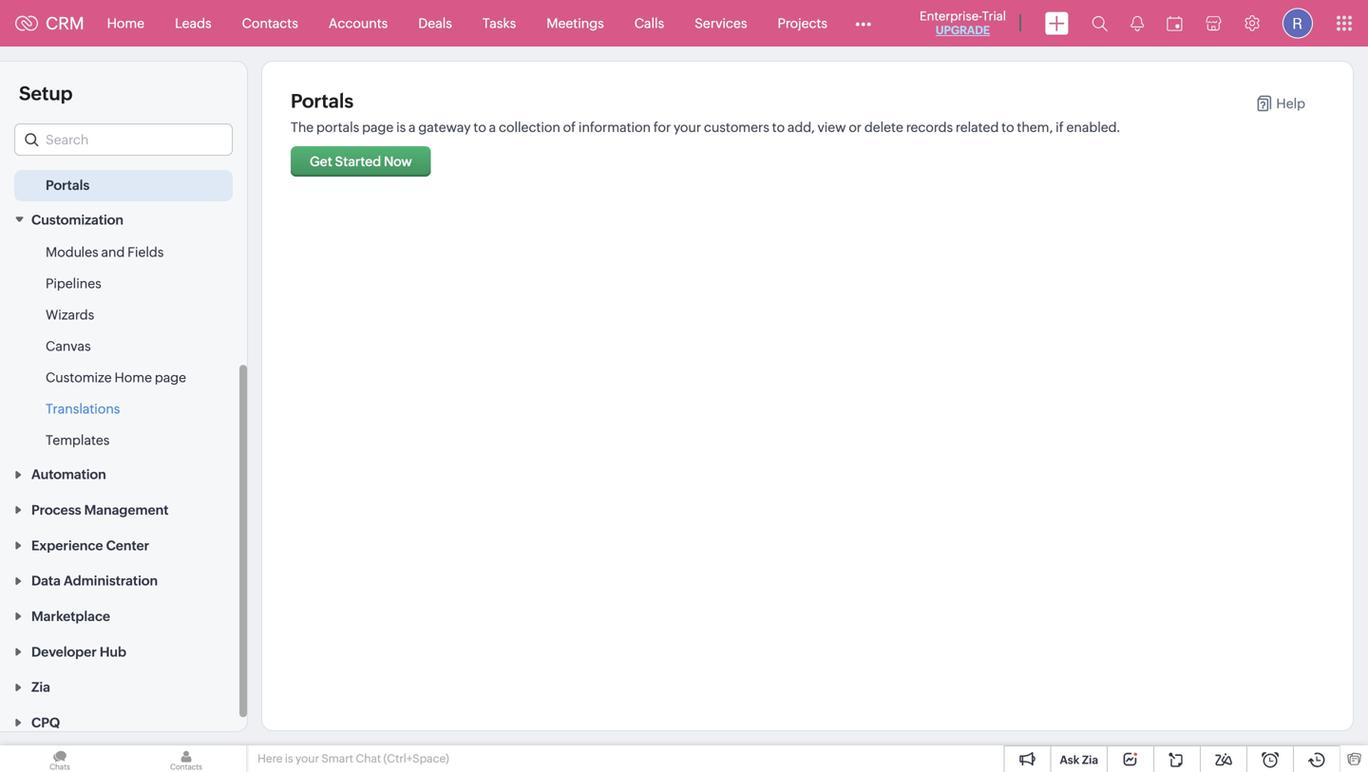 Task type: describe. For each thing, give the bounding box(es) containing it.
1 vertical spatial zia
[[1083, 754, 1099, 767]]

Search text field
[[15, 125, 232, 155]]

wizards link
[[46, 305, 94, 325]]

automation
[[31, 467, 106, 483]]

home inside "link"
[[107, 16, 145, 31]]

center
[[106, 538, 149, 554]]

customize home page link
[[46, 368, 186, 387]]

templates
[[46, 433, 110, 448]]

profile image
[[1283, 8, 1314, 39]]

here is your smart chat (ctrl+space)
[[258, 753, 449, 766]]

calls link
[[620, 0, 680, 46]]

get started now button
[[291, 146, 431, 177]]

profile element
[[1272, 0, 1325, 46]]

modules and fields
[[46, 245, 164, 260]]

the portals page is a gateway to a collection of information for your customers to add, view or delete records related to them, if enabled.
[[291, 120, 1121, 135]]

records
[[907, 120, 954, 135]]

1 a from the left
[[409, 120, 416, 135]]

collection
[[499, 120, 561, 135]]

Other Modules field
[[843, 8, 884, 39]]

2 a from the left
[[489, 120, 496, 135]]

1 to from the left
[[474, 120, 487, 135]]

cpq button
[[0, 705, 247, 741]]

upgrade
[[936, 24, 991, 37]]

here
[[258, 753, 283, 766]]

translations link
[[46, 400, 120, 419]]

zia inside dropdown button
[[31, 680, 50, 696]]

canvas
[[46, 339, 91, 354]]

the
[[291, 120, 314, 135]]

information
[[579, 120, 651, 135]]

2 to from the left
[[773, 120, 785, 135]]

logo image
[[15, 16, 38, 31]]

trial
[[983, 9, 1007, 23]]

projects
[[778, 16, 828, 31]]

crm link
[[15, 14, 84, 33]]

experience center button
[[0, 528, 247, 563]]

contacts image
[[126, 746, 246, 773]]

create menu element
[[1034, 0, 1081, 46]]

canvas link
[[46, 337, 91, 356]]

customization button
[[0, 202, 247, 237]]

meetings
[[547, 16, 604, 31]]

hub
[[100, 645, 126, 660]]

developer
[[31, 645, 97, 660]]

get
[[310, 154, 333, 169]]

contacts
[[242, 16, 298, 31]]

create menu image
[[1046, 12, 1070, 35]]

services link
[[680, 0, 763, 46]]

started
[[335, 154, 381, 169]]

customize
[[46, 370, 112, 385]]

for
[[654, 120, 671, 135]]

services
[[695, 16, 748, 31]]

help
[[1277, 96, 1306, 111]]

1 vertical spatial your
[[296, 753, 319, 766]]

or
[[849, 120, 862, 135]]

now
[[384, 154, 412, 169]]

1 vertical spatial is
[[285, 753, 293, 766]]

developer hub
[[31, 645, 126, 660]]

zia button
[[0, 670, 247, 705]]

portals inside region
[[46, 178, 90, 193]]

of
[[563, 120, 576, 135]]

crm
[[46, 14, 84, 33]]

management
[[84, 503, 169, 518]]

experience
[[31, 538, 103, 554]]

search element
[[1081, 0, 1120, 47]]

ask zia
[[1060, 754, 1099, 767]]

customize home page
[[46, 370, 186, 385]]

signals element
[[1120, 0, 1156, 47]]

calendar image
[[1167, 16, 1184, 31]]

search image
[[1092, 15, 1109, 31]]

projects link
[[763, 0, 843, 46]]

(ctrl+space)
[[384, 753, 449, 766]]

leads
[[175, 16, 212, 31]]

add,
[[788, 120, 815, 135]]

portals region
[[0, 0, 247, 202]]



Task type: vqa. For each thing, say whether or not it's contained in the screenshot.
customization dropdown button
yes



Task type: locate. For each thing, give the bounding box(es) containing it.
process management button
[[0, 492, 247, 528]]

0 vertical spatial home
[[107, 16, 145, 31]]

chats image
[[0, 746, 120, 773]]

a
[[409, 120, 416, 135], [489, 120, 496, 135]]

home
[[107, 16, 145, 31], [115, 370, 152, 385]]

1 horizontal spatial zia
[[1083, 754, 1099, 767]]

0 horizontal spatial your
[[296, 753, 319, 766]]

marketplace button
[[0, 599, 247, 634]]

delete
[[865, 120, 904, 135]]

None field
[[14, 124, 233, 156]]

0 vertical spatial your
[[674, 120, 702, 135]]

modules
[[46, 245, 99, 260]]

data administration
[[31, 574, 158, 589]]

enterprise-
[[920, 9, 983, 23]]

fields
[[128, 245, 164, 260]]

1 vertical spatial page
[[155, 370, 186, 385]]

if
[[1056, 120, 1064, 135]]

page right customize
[[155, 370, 186, 385]]

portals up portals
[[291, 90, 354, 112]]

meetings link
[[532, 0, 620, 46]]

accounts link
[[314, 0, 403, 46]]

administration
[[64, 574, 158, 589]]

marketplace
[[31, 609, 110, 625]]

accounts
[[329, 16, 388, 31]]

to left them,
[[1002, 120, 1015, 135]]

your right for
[[674, 120, 702, 135]]

0 vertical spatial page
[[362, 120, 394, 135]]

tasks
[[483, 16, 516, 31]]

deals link
[[403, 0, 468, 46]]

related
[[956, 120, 999, 135]]

a left gateway
[[409, 120, 416, 135]]

customization region
[[0, 237, 247, 457]]

setup
[[19, 83, 73, 105]]

enabled.
[[1067, 120, 1121, 135]]

chat
[[356, 753, 381, 766]]

tasks link
[[468, 0, 532, 46]]

cpq
[[31, 716, 60, 731]]

zia up cpq
[[31, 680, 50, 696]]

pipelines
[[46, 276, 101, 291]]

to
[[474, 120, 487, 135], [773, 120, 785, 135], [1002, 120, 1015, 135]]

customization
[[31, 212, 124, 228]]

and
[[101, 245, 125, 260]]

automation button
[[0, 457, 247, 492]]

portals up customization
[[46, 178, 90, 193]]

1 vertical spatial home
[[115, 370, 152, 385]]

is up now
[[397, 120, 406, 135]]

pipelines link
[[46, 274, 101, 293]]

smart
[[322, 753, 354, 766]]

process management
[[31, 503, 169, 518]]

0 horizontal spatial page
[[155, 370, 186, 385]]

help link
[[1237, 95, 1306, 112]]

zia
[[31, 680, 50, 696], [1083, 754, 1099, 767]]

0 vertical spatial is
[[397, 120, 406, 135]]

1 horizontal spatial your
[[674, 120, 702, 135]]

home right crm
[[107, 16, 145, 31]]

wizards
[[46, 307, 94, 323]]

1 horizontal spatial to
[[773, 120, 785, 135]]

customers
[[704, 120, 770, 135]]

portals
[[291, 90, 354, 112], [46, 178, 90, 193]]

deals
[[419, 16, 452, 31]]

0 horizontal spatial is
[[285, 753, 293, 766]]

process
[[31, 503, 81, 518]]

page for home
[[155, 370, 186, 385]]

data administration button
[[0, 563, 247, 599]]

page for portals
[[362, 120, 394, 135]]

to right gateway
[[474, 120, 487, 135]]

templates link
[[46, 431, 110, 450]]

portals link
[[46, 176, 90, 195]]

0 vertical spatial zia
[[31, 680, 50, 696]]

to left the add,
[[773, 120, 785, 135]]

developer hub button
[[0, 634, 247, 670]]

data
[[31, 574, 61, 589]]

a left collection
[[489, 120, 496, 135]]

zia right ask
[[1083, 754, 1099, 767]]

them,
[[1018, 120, 1054, 135]]

experience center
[[31, 538, 149, 554]]

your left smart
[[296, 753, 319, 766]]

1 horizontal spatial page
[[362, 120, 394, 135]]

ask
[[1060, 754, 1080, 767]]

1 horizontal spatial a
[[489, 120, 496, 135]]

page inside customization region
[[155, 370, 186, 385]]

0 horizontal spatial to
[[474, 120, 487, 135]]

contacts link
[[227, 0, 314, 46]]

home link
[[92, 0, 160, 46]]

1 horizontal spatial is
[[397, 120, 406, 135]]

is right here
[[285, 753, 293, 766]]

home inside customization region
[[115, 370, 152, 385]]

home right customize
[[115, 370, 152, 385]]

0 horizontal spatial zia
[[31, 680, 50, 696]]

3 to from the left
[[1002, 120, 1015, 135]]

get started now
[[310, 154, 412, 169]]

calls
[[635, 16, 665, 31]]

is
[[397, 120, 406, 135], [285, 753, 293, 766]]

0 vertical spatial portals
[[291, 90, 354, 112]]

leads link
[[160, 0, 227, 46]]

0 horizontal spatial a
[[409, 120, 416, 135]]

gateway
[[419, 120, 471, 135]]

portals
[[317, 120, 360, 135]]

translations
[[46, 402, 120, 417]]

2 horizontal spatial to
[[1002, 120, 1015, 135]]

page up get started now
[[362, 120, 394, 135]]

enterprise-trial upgrade
[[920, 9, 1007, 37]]

modules and fields link
[[46, 243, 164, 262]]

signals image
[[1131, 15, 1145, 31]]

0 horizontal spatial portals
[[46, 178, 90, 193]]

view
[[818, 120, 847, 135]]

1 horizontal spatial portals
[[291, 90, 354, 112]]

1 vertical spatial portals
[[46, 178, 90, 193]]



